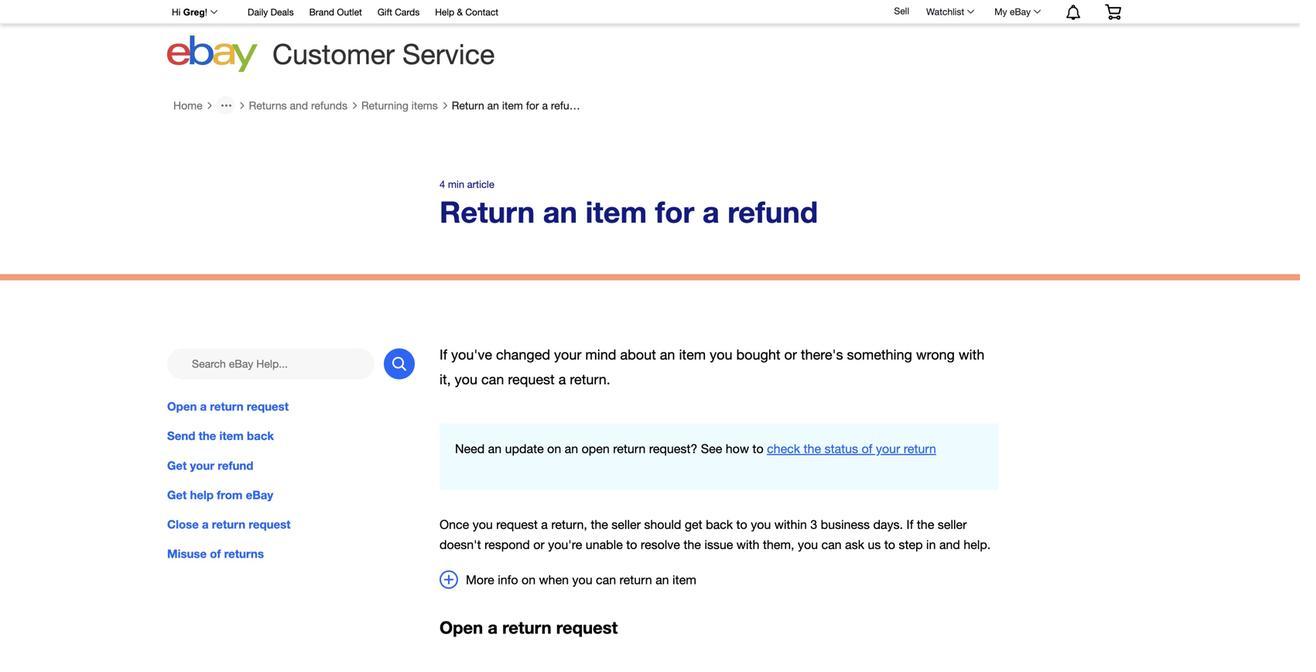 Task type: vqa. For each thing, say whether or not it's contained in the screenshot.
Can within once you request a return, the seller should get back to you within 3 business days. if the seller doesn't respond or you're unable to resolve the issue with them, you can ask us to step in and help.
yes



Task type: describe. For each thing, give the bounding box(es) containing it.
days.
[[874, 518, 903, 532]]

customer service
[[273, 38, 495, 70]]

refund inside "link"
[[218, 459, 253, 473]]

refunds
[[311, 99, 348, 112]]

0 vertical spatial on
[[547, 442, 561, 456]]

get for get help from ebay
[[167, 488, 187, 502]]

can inside dropdown button
[[596, 573, 616, 588]]

can inside once you request a return, the seller should get back to you within 3 business days. if the seller doesn't respond or you're unable to resolve the issue with them, you can ask us to step in and help.
[[822, 538, 842, 552]]

you inside dropdown button
[[572, 573, 593, 588]]

returns
[[224, 547, 264, 561]]

help.
[[964, 538, 991, 552]]

deals
[[271, 7, 294, 17]]

1 horizontal spatial refund
[[551, 99, 582, 112]]

0 horizontal spatial of
[[210, 547, 221, 561]]

business
[[821, 518, 870, 532]]

watchlist
[[927, 6, 965, 17]]

return inside 4 min article return an item for a refund
[[440, 194, 535, 229]]

get
[[685, 518, 703, 532]]

home link
[[173, 99, 203, 112]]

your inside get your refund "link"
[[190, 459, 215, 473]]

hi
[[172, 7, 181, 17]]

get your refund
[[167, 459, 253, 473]]

you right it,
[[455, 372, 478, 388]]

gift cards link
[[378, 4, 420, 21]]

item inside 4 min article return an item for a refund
[[586, 194, 647, 229]]

sell link
[[888, 6, 917, 16]]

open
[[582, 442, 610, 456]]

to right get
[[737, 518, 748, 532]]

with inside if you've changed your mind about an item you bought or there's something wrong with it, you can request a return.
[[959, 347, 985, 363]]

if inside once you request a return, the seller should get back to you within 3 business days. if the seller doesn't respond or you're unable to resolve the issue with them, you can ask us to step in and help.
[[907, 518, 914, 532]]

you're
[[548, 538, 582, 552]]

how
[[726, 442, 749, 456]]

0 vertical spatial of
[[862, 442, 873, 456]]

help
[[190, 488, 214, 502]]

daily deals
[[248, 7, 294, 17]]

returning items link
[[361, 99, 438, 112]]

misuse
[[167, 547, 207, 561]]

send the item back link
[[167, 428, 415, 445]]

4 min article return an item for a refund
[[440, 178, 818, 229]]

for inside 4 min article return an item for a refund
[[655, 194, 695, 229]]

help & contact link
[[435, 4, 499, 21]]

get help from ebay link
[[167, 487, 415, 504]]

or inside if you've changed your mind about an item you bought or there's something wrong with it, you can request a return.
[[785, 347, 797, 363]]

should
[[644, 518, 682, 532]]

an inside 4 min article return an item for a refund
[[543, 194, 578, 229]]

open inside open a return request link
[[167, 400, 197, 414]]

daily
[[248, 7, 268, 17]]

need
[[455, 442, 485, 456]]

item inside dropdown button
[[673, 573, 697, 588]]

the up "unable"
[[591, 518, 608, 532]]

service
[[403, 38, 495, 70]]

greg
[[183, 7, 205, 17]]

get your refund link
[[167, 457, 415, 474]]

you've
[[451, 347, 492, 363]]

4
[[440, 178, 445, 190]]

help
[[435, 7, 455, 17]]

send
[[167, 429, 195, 443]]

contact
[[466, 7, 499, 17]]

to right "unable"
[[627, 538, 638, 552]]

to right us
[[885, 538, 896, 552]]

1 vertical spatial open
[[440, 618, 483, 638]]

return inside dropdown button
[[620, 573, 652, 588]]

need an update on an open return request? see how to check the status of your return
[[455, 442, 937, 456]]

my ebay link
[[986, 2, 1048, 21]]

daily deals link
[[248, 4, 294, 21]]

2 horizontal spatial your
[[876, 442, 901, 456]]

there's
[[801, 347, 843, 363]]

it,
[[440, 372, 451, 388]]

something
[[847, 347, 913, 363]]

return an item for a refund
[[452, 99, 582, 112]]

in
[[927, 538, 936, 552]]

cards
[[395, 7, 420, 17]]

account navigation
[[163, 0, 1133, 24]]

your shopping cart image
[[1105, 4, 1123, 20]]

2 seller from the left
[[938, 518, 967, 532]]

send the item back
[[167, 429, 274, 443]]

from
[[217, 488, 243, 502]]

brand
[[309, 7, 334, 17]]

close
[[167, 518, 199, 532]]

you left bought
[[710, 347, 733, 363]]

returning
[[361, 99, 409, 112]]

them,
[[763, 538, 795, 552]]

bought
[[737, 347, 781, 363]]

you up 'them,'
[[751, 518, 771, 532]]

when
[[539, 573, 569, 588]]

0 horizontal spatial back
[[247, 429, 274, 443]]

outlet
[[337, 7, 362, 17]]

returns and refunds
[[249, 99, 348, 112]]

with inside once you request a return, the seller should get back to you within 3 business days. if the seller doesn't respond or you're unable to resolve the issue with them, you can ask us to step in and help.
[[737, 538, 760, 552]]

the up in
[[917, 518, 935, 532]]

an inside if you've changed your mind about an item you bought or there's something wrong with it, you can request a return.
[[660, 347, 675, 363]]

return an item for a refund link
[[452, 99, 582, 112]]

items
[[412, 99, 438, 112]]

if inside if you've changed your mind about an item you bought or there's something wrong with it, you can request a return.
[[440, 347, 447, 363]]

min
[[448, 178, 465, 190]]

more
[[466, 573, 495, 588]]

request up send the item back link
[[247, 400, 289, 414]]

can inside if you've changed your mind about an item you bought or there's something wrong with it, you can request a return.
[[482, 372, 504, 388]]

issue
[[705, 538, 733, 552]]

more info on when you can return an item button
[[440, 571, 999, 590]]

mind
[[586, 347, 617, 363]]

once
[[440, 518, 469, 532]]

the right send
[[199, 429, 216, 443]]

close a return request link
[[167, 516, 415, 533]]



Task type: locate. For each thing, give the bounding box(es) containing it.
1 horizontal spatial with
[[959, 347, 985, 363]]

and
[[290, 99, 308, 112], [940, 538, 961, 552]]

2 vertical spatial your
[[190, 459, 215, 473]]

return.
[[570, 372, 611, 388]]

you
[[710, 347, 733, 363], [455, 372, 478, 388], [473, 518, 493, 532], [751, 518, 771, 532], [798, 538, 818, 552], [572, 573, 593, 588]]

2 get from the top
[[167, 488, 187, 502]]

item inside if you've changed your mind about an item you bought or there's something wrong with it, you can request a return.
[[679, 347, 706, 363]]

if up step
[[907, 518, 914, 532]]

return,
[[551, 518, 588, 532]]

or left the you're
[[534, 538, 545, 552]]

if up it,
[[440, 347, 447, 363]]

status
[[825, 442, 859, 456]]

ebay inside account navigation
[[1010, 6, 1031, 17]]

0 vertical spatial for
[[526, 99, 539, 112]]

ebay inside return an item for a refund main content
[[246, 488, 273, 502]]

seller up help.
[[938, 518, 967, 532]]

get help from ebay
[[167, 488, 273, 502]]

0 horizontal spatial or
[[534, 538, 545, 552]]

3
[[811, 518, 818, 532]]

open down more
[[440, 618, 483, 638]]

1 horizontal spatial ebay
[[1010, 6, 1031, 17]]

misuse of returns link
[[167, 546, 415, 563]]

if
[[440, 347, 447, 363], [907, 518, 914, 532]]

get
[[167, 459, 187, 473], [167, 488, 187, 502]]

1 horizontal spatial your
[[554, 347, 582, 363]]

your inside if you've changed your mind about an item you bought or there's something wrong with it, you can request a return.
[[554, 347, 582, 363]]

ebay right my
[[1010, 6, 1031, 17]]

your right the status
[[876, 442, 901, 456]]

your up help
[[190, 459, 215, 473]]

1 vertical spatial ebay
[[246, 488, 273, 502]]

1 vertical spatial get
[[167, 488, 187, 502]]

2 horizontal spatial refund
[[728, 194, 818, 229]]

once you request a return, the seller should get back to you within 3 business days. if the seller doesn't respond or you're unable to resolve the issue with them, you can ask us to step in and help.
[[440, 518, 991, 552]]

update
[[505, 442, 544, 456]]

gift
[[378, 7, 392, 17]]

can down "unable"
[[596, 573, 616, 588]]

back up issue
[[706, 518, 733, 532]]

on
[[547, 442, 561, 456], [522, 573, 536, 588]]

can left ask on the bottom
[[822, 538, 842, 552]]

brand outlet link
[[309, 4, 362, 21]]

0 vertical spatial back
[[247, 429, 274, 443]]

1 horizontal spatial and
[[940, 538, 961, 552]]

can down you've
[[482, 372, 504, 388]]

about
[[620, 347, 656, 363]]

and right in
[[940, 538, 961, 552]]

0 vertical spatial open
[[167, 400, 197, 414]]

my
[[995, 6, 1008, 17]]

1 horizontal spatial for
[[655, 194, 695, 229]]

request
[[508, 372, 555, 388], [247, 400, 289, 414], [496, 518, 538, 532], [249, 518, 291, 532], [556, 618, 618, 638]]

1 horizontal spatial of
[[862, 442, 873, 456]]

a inside if you've changed your mind about an item you bought or there's something wrong with it, you can request a return.
[[559, 372, 566, 388]]

get left help
[[167, 488, 187, 502]]

a inside 4 min article return an item for a refund
[[703, 194, 720, 229]]

an
[[487, 99, 499, 112], [543, 194, 578, 229], [660, 347, 675, 363], [488, 442, 502, 456], [565, 442, 578, 456], [656, 573, 669, 588]]

ebay right from
[[246, 488, 273, 502]]

1 vertical spatial for
[[655, 194, 695, 229]]

help & contact
[[435, 7, 499, 17]]

an inside dropdown button
[[656, 573, 669, 588]]

changed
[[496, 347, 550, 363]]

returns and refunds link
[[249, 99, 348, 112]]

request up respond
[[496, 518, 538, 532]]

0 horizontal spatial and
[[290, 99, 308, 112]]

0 horizontal spatial on
[[522, 573, 536, 588]]

check the status of your return link
[[767, 442, 937, 456]]

return down article
[[440, 194, 535, 229]]

&
[[457, 7, 463, 17]]

request down changed
[[508, 372, 555, 388]]

open a return request up 'send the item back'
[[167, 400, 289, 414]]

refund inside 4 min article return an item for a refund
[[728, 194, 818, 229]]

open a return request
[[167, 400, 289, 414], [440, 618, 618, 638]]

on right the update
[[547, 442, 561, 456]]

with right wrong
[[959, 347, 985, 363]]

or inside once you request a return, the seller should get back to you within 3 business days. if the seller doesn't respond or you're unable to resolve the issue with them, you can ask us to step in and help.
[[534, 538, 545, 552]]

to right how
[[753, 442, 764, 456]]

1 horizontal spatial open
[[440, 618, 483, 638]]

and inside returns and refunds link
[[290, 99, 308, 112]]

home
[[173, 99, 203, 112]]

you right once
[[473, 518, 493, 532]]

you right the when
[[572, 573, 593, 588]]

0 vertical spatial open a return request
[[167, 400, 289, 414]]

gift cards
[[378, 7, 420, 17]]

your
[[554, 347, 582, 363], [876, 442, 901, 456], [190, 459, 215, 473]]

the right check
[[804, 442, 821, 456]]

open a return request down the info
[[440, 618, 618, 638]]

more info on when you can return an item
[[466, 573, 697, 588]]

my ebay
[[995, 6, 1031, 17]]

request down get help from ebay link
[[249, 518, 291, 532]]

back inside once you request a return, the seller should get back to you within 3 business days. if the seller doesn't respond or you're unable to resolve the issue with them, you can ask us to step in and help.
[[706, 518, 733, 532]]

0 horizontal spatial can
[[482, 372, 504, 388]]

0 horizontal spatial open a return request
[[167, 400, 289, 414]]

and inside once you request a return, the seller should get back to you within 3 business days. if the seller doesn't respond or you're unable to resolve the issue with them, you can ask us to step in and help.
[[940, 538, 961, 552]]

for inside return an item for a refund link
[[526, 99, 539, 112]]

1 vertical spatial your
[[876, 442, 901, 456]]

!
[[205, 7, 207, 17]]

1 vertical spatial return
[[440, 194, 535, 229]]

0 vertical spatial with
[[959, 347, 985, 363]]

1 vertical spatial and
[[940, 538, 961, 552]]

1 horizontal spatial can
[[596, 573, 616, 588]]

with
[[959, 347, 985, 363], [737, 538, 760, 552]]

can
[[482, 372, 504, 388], [822, 538, 842, 552], [596, 573, 616, 588]]

1 vertical spatial of
[[210, 547, 221, 561]]

0 vertical spatial return
[[452, 99, 484, 112]]

get for get your refund
[[167, 459, 187, 473]]

or
[[785, 347, 797, 363], [534, 538, 545, 552]]

0 horizontal spatial with
[[737, 538, 760, 552]]

sell
[[894, 6, 910, 16]]

0 horizontal spatial ebay
[[246, 488, 273, 502]]

0 vertical spatial or
[[785, 347, 797, 363]]

open a return request link
[[167, 398, 415, 416]]

request inside once you request a return, the seller should get back to you within 3 business days. if the seller doesn't respond or you're unable to resolve the issue with them, you can ask us to step in and help.
[[496, 518, 538, 532]]

1 horizontal spatial if
[[907, 518, 914, 532]]

0 vertical spatial your
[[554, 347, 582, 363]]

check
[[767, 442, 801, 456]]

close a return request
[[167, 518, 291, 532]]

open
[[167, 400, 197, 414], [440, 618, 483, 638]]

1 horizontal spatial back
[[706, 518, 733, 532]]

0 vertical spatial refund
[[551, 99, 582, 112]]

refund
[[551, 99, 582, 112], [728, 194, 818, 229], [218, 459, 253, 473]]

customer service banner
[[163, 0, 1133, 77]]

ask
[[845, 538, 865, 552]]

0 vertical spatial if
[[440, 347, 447, 363]]

1 horizontal spatial on
[[547, 442, 561, 456]]

doesn't
[[440, 538, 481, 552]]

1 vertical spatial back
[[706, 518, 733, 532]]

0 horizontal spatial refund
[[218, 459, 253, 473]]

of right the status
[[862, 442, 873, 456]]

request down more info on when you can return an item at the bottom of the page
[[556, 618, 618, 638]]

brand outlet
[[309, 7, 362, 17]]

2 vertical spatial can
[[596, 573, 616, 588]]

1 horizontal spatial or
[[785, 347, 797, 363]]

return
[[452, 99, 484, 112], [440, 194, 535, 229]]

article
[[467, 178, 495, 190]]

with right issue
[[737, 538, 760, 552]]

request inside if you've changed your mind about an item you bought or there's something wrong with it, you can request a return.
[[508, 372, 555, 388]]

step
[[899, 538, 923, 552]]

0 horizontal spatial open
[[167, 400, 197, 414]]

request?
[[649, 442, 698, 456]]

get down send
[[167, 459, 187, 473]]

1 vertical spatial with
[[737, 538, 760, 552]]

on right the info
[[522, 573, 536, 588]]

1 seller from the left
[[612, 518, 641, 532]]

on inside dropdown button
[[522, 573, 536, 588]]

get inside "link"
[[167, 459, 187, 473]]

1 vertical spatial or
[[534, 538, 545, 552]]

returning items
[[361, 99, 438, 112]]

a
[[542, 99, 548, 112], [703, 194, 720, 229], [559, 372, 566, 388], [200, 400, 207, 414], [541, 518, 548, 532], [202, 518, 209, 532], [488, 618, 498, 638]]

Search eBay Help... text field
[[167, 349, 375, 380]]

1 get from the top
[[167, 459, 187, 473]]

0 vertical spatial get
[[167, 459, 187, 473]]

open up send
[[167, 400, 197, 414]]

return an item for a refund main content
[[0, 90, 1301, 656]]

resolve
[[641, 538, 680, 552]]

seller up "unable"
[[612, 518, 641, 532]]

your left mind
[[554, 347, 582, 363]]

0 vertical spatial ebay
[[1010, 6, 1031, 17]]

see
[[701, 442, 723, 456]]

you down 3
[[798, 538, 818, 552]]

2 horizontal spatial can
[[822, 538, 842, 552]]

watchlist link
[[918, 2, 982, 21]]

1 vertical spatial can
[[822, 538, 842, 552]]

1 vertical spatial refund
[[728, 194, 818, 229]]

0 horizontal spatial for
[[526, 99, 539, 112]]

0 horizontal spatial your
[[190, 459, 215, 473]]

1 vertical spatial on
[[522, 573, 536, 588]]

info
[[498, 573, 518, 588]]

0 horizontal spatial if
[[440, 347, 447, 363]]

hi greg !
[[172, 7, 207, 17]]

us
[[868, 538, 881, 552]]

2 vertical spatial refund
[[218, 459, 253, 473]]

a inside once you request a return, the seller should get back to you within 3 business days. if the seller doesn't respond or you're unable to resolve the issue with them, you can ask us to step in and help.
[[541, 518, 548, 532]]

1 horizontal spatial open a return request
[[440, 618, 618, 638]]

respond
[[485, 538, 530, 552]]

return
[[210, 400, 244, 414], [613, 442, 646, 456], [904, 442, 937, 456], [212, 518, 246, 532], [620, 573, 652, 588], [503, 618, 552, 638]]

the down get
[[684, 538, 701, 552]]

item
[[502, 99, 523, 112], [586, 194, 647, 229], [679, 347, 706, 363], [219, 429, 244, 443], [673, 573, 697, 588]]

1 horizontal spatial seller
[[938, 518, 967, 532]]

0 horizontal spatial seller
[[612, 518, 641, 532]]

back down open a return request link
[[247, 429, 274, 443]]

0 vertical spatial can
[[482, 372, 504, 388]]

return right items
[[452, 99, 484, 112]]

of right misuse
[[210, 547, 221, 561]]

1 vertical spatial open a return request
[[440, 618, 618, 638]]

and left refunds on the top of the page
[[290, 99, 308, 112]]

back
[[247, 429, 274, 443], [706, 518, 733, 532]]

returns
[[249, 99, 287, 112]]

within
[[775, 518, 807, 532]]

customer
[[273, 38, 395, 70]]

or left the there's
[[785, 347, 797, 363]]

0 vertical spatial and
[[290, 99, 308, 112]]

1 vertical spatial if
[[907, 518, 914, 532]]



